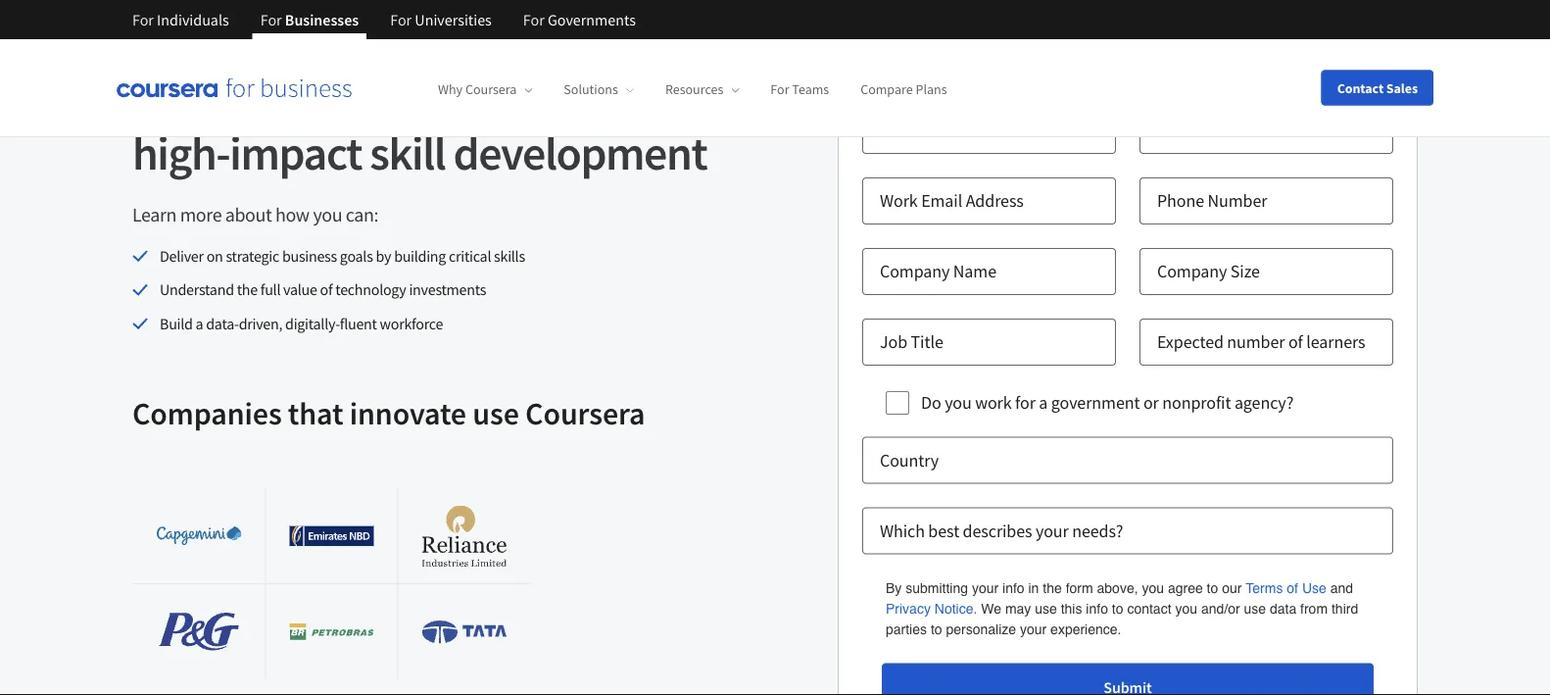 Task type: describe. For each thing, give the bounding box(es) containing it.
why
[[438, 81, 463, 98]]

privacy notice.
[[886, 601, 978, 616]]

title
[[911, 331, 944, 353]]

size
[[1231, 260, 1261, 282]]

building
[[394, 246, 446, 266]]

by
[[886, 580, 902, 596]]

Work Email Address email field
[[863, 177, 1117, 225]]

the inside by submitting your info in the form above, you agree to our terms of use and privacy notice.
[[1043, 580, 1062, 596]]

email
[[922, 190, 963, 212]]

innovate
[[350, 393, 467, 433]]

do you work for a government or nonprofit agency?
[[922, 391, 1294, 413]]

you left can:
[[313, 202, 342, 227]]

can:
[[346, 202, 379, 227]]

for for governments
[[523, 10, 545, 29]]

Phone Number telephone field
[[1140, 177, 1394, 225]]

parties
[[886, 621, 927, 637]]

our
[[1223, 580, 1243, 596]]

do
[[922, 391, 942, 413]]

2 horizontal spatial use
[[1245, 601, 1267, 616]]

universities
[[415, 10, 492, 29]]

understand the full value of technology investments
[[160, 280, 486, 299]]

for left teams
[[771, 81, 790, 98]]

work
[[880, 190, 918, 212]]

tata logo image
[[422, 621, 507, 644]]

business
[[282, 246, 337, 266]]

for universities
[[390, 10, 492, 29]]

data-
[[206, 314, 239, 333]]

in
[[1029, 580, 1040, 596]]

terms of use link
[[1246, 578, 1327, 598]]

businesses
[[285, 10, 359, 29]]

for businesses
[[261, 10, 359, 29]]

Last Name text field
[[1140, 107, 1394, 154]]

resources link
[[666, 81, 740, 98]]

number
[[1208, 190, 1268, 212]]

contact
[[1128, 601, 1172, 616]]

for
[[1016, 391, 1036, 413]]

fluent
[[340, 314, 377, 333]]

find
[[132, 76, 216, 135]]

phone number
[[1158, 190, 1268, 212]]

0 vertical spatial your
[[1036, 519, 1069, 541]]

for for individuals
[[132, 10, 154, 29]]

sales
[[1387, 79, 1419, 97]]

more
[[180, 202, 222, 227]]

teams
[[792, 81, 830, 98]]

capgemini logo image
[[157, 526, 241, 546]]

name for first name
[[915, 119, 959, 141]]

why coursera link
[[438, 81, 533, 98]]

compare
[[861, 81, 913, 98]]

info inside by submitting your info in the form above, you agree to our terms of use and privacy notice.
[[1003, 580, 1025, 596]]

for for businesses
[[261, 10, 282, 29]]

we
[[982, 601, 1002, 616]]

individuals
[[157, 10, 229, 29]]

skill
[[370, 124, 445, 182]]

last name
[[1158, 119, 1235, 141]]

compare plans link
[[861, 81, 948, 98]]

why coursera
[[438, 81, 517, 98]]

coursera inside find out how coursera powers high-impact skill development
[[387, 76, 557, 135]]

you inside by submitting your info in the form above, you agree to our terms of use and privacy notice.
[[1143, 580, 1165, 596]]

solutions link
[[564, 81, 634, 98]]

by
[[376, 246, 391, 266]]

for teams
[[771, 81, 830, 98]]

for for universities
[[390, 10, 412, 29]]

for teams link
[[771, 81, 830, 98]]

Do you work for a government or nonprofit agency? checkbox
[[886, 391, 910, 415]]

skills
[[494, 246, 525, 266]]

phone
[[1158, 190, 1205, 212]]

how inside find out how coursera powers high-impact skill development
[[297, 76, 379, 135]]

company for company name
[[880, 260, 950, 282]]

banner navigation
[[117, 0, 652, 39]]

you inside we may use this info to contact you and/or use data from third parties to personalize your experience.
[[1176, 601, 1198, 616]]

companies
[[132, 393, 282, 433]]

address
[[966, 190, 1024, 212]]

country
[[880, 449, 939, 471]]

company name
[[880, 260, 997, 282]]

on
[[207, 246, 223, 266]]

impact
[[230, 124, 362, 182]]

use
[[1303, 580, 1327, 596]]

development
[[453, 124, 707, 182]]

submitting
[[906, 580, 969, 596]]

First Name text field
[[863, 107, 1117, 154]]

agree to
[[1169, 580, 1219, 596]]

or
[[1144, 391, 1160, 413]]

third
[[1332, 601, 1359, 616]]

value
[[283, 280, 317, 299]]

agency?
[[1235, 391, 1294, 413]]

resources
[[666, 81, 724, 98]]

understand
[[160, 280, 234, 299]]

0 horizontal spatial to
[[931, 621, 943, 637]]

for governments
[[523, 10, 636, 29]]

expected number of learners
[[1158, 331, 1366, 353]]

above,
[[1098, 580, 1139, 596]]

governments
[[548, 10, 636, 29]]



Task type: vqa. For each thing, say whether or not it's contained in the screenshot.
the rightmost MARYLAND
no



Task type: locate. For each thing, give the bounding box(es) containing it.
for
[[132, 10, 154, 29], [261, 10, 282, 29], [390, 10, 412, 29], [523, 10, 545, 29], [771, 81, 790, 98]]

learners
[[1307, 331, 1366, 353]]

critical
[[449, 246, 491, 266]]

high-
[[132, 124, 230, 182]]

first
[[880, 119, 912, 141]]

company up job title
[[880, 260, 950, 282]]

0 horizontal spatial company
[[880, 260, 950, 282]]

1 company from the left
[[880, 260, 950, 282]]

2 company from the left
[[1158, 260, 1228, 282]]

1 horizontal spatial a
[[1040, 391, 1048, 413]]

0 horizontal spatial the
[[237, 280, 258, 299]]

number
[[1228, 331, 1286, 353]]

solutions
[[564, 81, 618, 98]]

name for last name
[[1191, 119, 1235, 141]]

1 horizontal spatial company
[[1158, 260, 1228, 282]]

may
[[1006, 601, 1032, 616]]

we may use this info to contact you and/or use data from third parties to personalize your experience.
[[886, 601, 1359, 637]]

0 vertical spatial how
[[297, 76, 379, 135]]

to down the privacy notice.
[[931, 621, 943, 637]]

first name
[[880, 119, 959, 141]]

coursera for business image
[[117, 78, 352, 98]]

0 vertical spatial the
[[237, 280, 258, 299]]

deliver on strategic business goals by building critical skills
[[160, 246, 525, 266]]

name for company name
[[954, 260, 997, 282]]

company
[[880, 260, 950, 282], [1158, 260, 1228, 282]]

1 vertical spatial of
[[1289, 331, 1304, 353]]

contact
[[1338, 79, 1384, 97]]

goals
[[340, 246, 373, 266]]

for individuals
[[132, 10, 229, 29]]

terms of
[[1246, 580, 1299, 596]]

for left individuals
[[132, 10, 154, 29]]

form
[[1066, 580, 1094, 596]]

info up experience.
[[1087, 601, 1109, 616]]

use
[[473, 393, 519, 433], [1035, 601, 1058, 616], [1245, 601, 1267, 616]]

Company Name text field
[[863, 248, 1117, 295]]

government
[[1052, 391, 1141, 413]]

and
[[1331, 580, 1354, 596]]

info
[[1003, 580, 1025, 596], [1087, 601, 1109, 616]]

powers
[[565, 76, 705, 135]]

build a data-driven, digitally-fluent workforce
[[160, 314, 443, 333]]

2 vertical spatial your
[[1021, 621, 1047, 637]]

out
[[224, 76, 289, 135]]

company for company size
[[1158, 260, 1228, 282]]

name down work email address email field
[[954, 260, 997, 282]]

personalize
[[947, 621, 1017, 637]]

of
[[320, 280, 333, 299], [1289, 331, 1304, 353]]

job
[[880, 331, 908, 353]]

deliver
[[160, 246, 204, 266]]

find out how coursera powers high-impact skill development
[[132, 76, 707, 182]]

0 horizontal spatial use
[[473, 393, 519, 433]]

how right the about
[[275, 202, 310, 227]]

job title
[[880, 331, 944, 353]]

use right the innovate
[[473, 393, 519, 433]]

that
[[288, 393, 344, 433]]

0 horizontal spatial of
[[320, 280, 333, 299]]

1 horizontal spatial to
[[1113, 601, 1124, 616]]

how right out at the top of page
[[297, 76, 379, 135]]

1 horizontal spatial the
[[1043, 580, 1062, 596]]

learn more about how you can:
[[132, 202, 379, 227]]

your left the needs?
[[1036, 519, 1069, 541]]

the right in
[[1043, 580, 1062, 596]]

name
[[915, 119, 959, 141], [1191, 119, 1235, 141], [954, 260, 997, 282]]

experience.
[[1051, 621, 1122, 637]]

by submitting your info in the form above, you agree to our terms of use and privacy notice.
[[886, 580, 1358, 616]]

0 vertical spatial of
[[320, 280, 333, 299]]

company size
[[1158, 260, 1261, 282]]

1 vertical spatial the
[[1043, 580, 1062, 596]]

build
[[160, 314, 193, 333]]

0 vertical spatial a
[[196, 314, 203, 333]]

which
[[880, 519, 925, 541]]

of right value
[[320, 280, 333, 299]]

the left full at the top
[[237, 280, 258, 299]]

name right first
[[915, 119, 959, 141]]

0 horizontal spatial info
[[1003, 580, 1025, 596]]

full
[[261, 280, 281, 299]]

contact sales
[[1338, 79, 1419, 97]]

for left universities
[[390, 10, 412, 29]]

your inside we may use this info to contact you and/or use data from third parties to personalize your experience.
[[1021, 621, 1047, 637]]

best
[[929, 519, 960, 541]]

of right number in the right of the page
[[1289, 331, 1304, 353]]

describes
[[963, 519, 1033, 541]]

1 vertical spatial your
[[972, 580, 999, 596]]

a left 'data-'
[[196, 314, 203, 333]]

you right do at bottom
[[945, 391, 972, 413]]

for left governments
[[523, 10, 545, 29]]

your up we
[[972, 580, 999, 596]]

Job Title text field
[[863, 319, 1117, 366]]

use down terms of
[[1245, 601, 1267, 616]]

a right for on the right bottom of the page
[[1040, 391, 1048, 413]]

data
[[1270, 601, 1297, 616]]

0 vertical spatial info
[[1003, 580, 1025, 596]]

p&g logo image
[[159, 613, 239, 651]]

expected
[[1158, 331, 1224, 353]]

emirates logo image
[[290, 525, 374, 547]]

investments
[[409, 280, 486, 299]]

you up 'contact'
[[1143, 580, 1165, 596]]

how
[[297, 76, 379, 135], [275, 202, 310, 227]]

about
[[225, 202, 272, 227]]

you
[[313, 202, 342, 227], [945, 391, 972, 413], [1143, 580, 1165, 596], [1176, 601, 1198, 616]]

petrobras logo image
[[290, 624, 374, 640]]

technology
[[336, 280, 406, 299]]

to
[[1113, 601, 1124, 616], [931, 621, 943, 637]]

info left in
[[1003, 580, 1025, 596]]

a
[[196, 314, 203, 333], [1040, 391, 1048, 413]]

your down may
[[1021, 621, 1047, 637]]

this
[[1061, 601, 1083, 616]]

use down in
[[1035, 601, 1058, 616]]

1 horizontal spatial use
[[1035, 601, 1058, 616]]

name right last
[[1191, 119, 1235, 141]]

1 vertical spatial how
[[275, 202, 310, 227]]

1 vertical spatial to
[[931, 621, 943, 637]]

reliance logo image
[[422, 505, 507, 567]]

1 vertical spatial a
[[1040, 391, 1048, 413]]

info inside we may use this info to contact you and/or use data from third parties to personalize your experience.
[[1087, 601, 1109, 616]]

1 horizontal spatial info
[[1087, 601, 1109, 616]]

learn
[[132, 202, 177, 227]]

0 vertical spatial to
[[1113, 601, 1124, 616]]

last
[[1158, 119, 1188, 141]]

strategic
[[226, 246, 279, 266]]

you down agree to at the bottom right of page
[[1176, 601, 1198, 616]]

which best describes your needs?
[[880, 519, 1124, 541]]

company left size
[[1158, 260, 1228, 282]]

1 horizontal spatial of
[[1289, 331, 1304, 353]]

0 horizontal spatial a
[[196, 314, 203, 333]]

plans
[[916, 81, 948, 98]]

to down above,
[[1113, 601, 1124, 616]]

for left businesses on the top of page
[[261, 10, 282, 29]]

needs?
[[1073, 519, 1124, 541]]

and/or
[[1202, 601, 1241, 616]]

workforce
[[380, 314, 443, 333]]

1 vertical spatial info
[[1087, 601, 1109, 616]]

work email address
[[880, 190, 1024, 212]]

your inside by submitting your info in the form above, you agree to our terms of use and privacy notice.
[[972, 580, 999, 596]]



